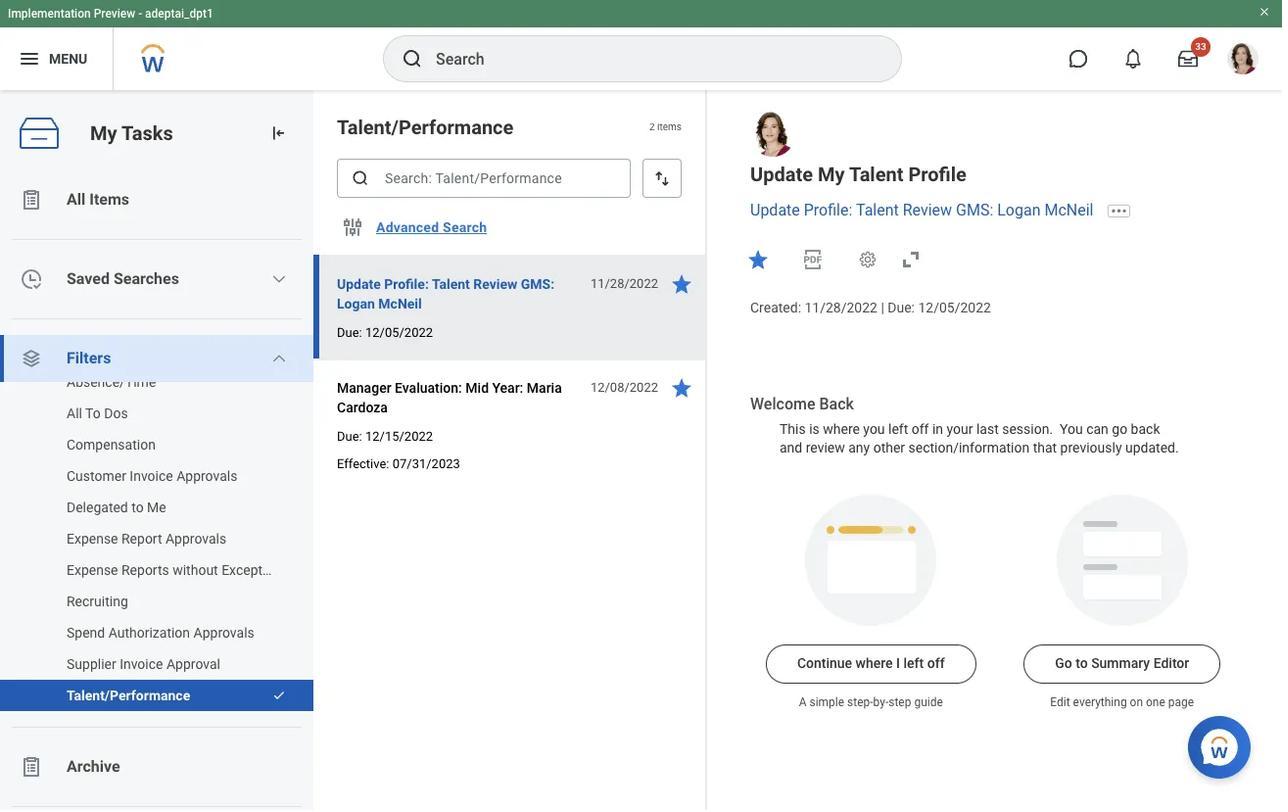 Task type: describe. For each thing, give the bounding box(es) containing it.
continue where i left off
[[798, 655, 945, 671]]

2 items
[[650, 122, 682, 133]]

customer invoice approvals
[[67, 468, 238, 484]]

spend authorization approvals
[[67, 625, 255, 641]]

configure image
[[341, 216, 365, 239]]

and review
[[780, 440, 845, 456]]

without
[[173, 562, 218, 578]]

back
[[1131, 421, 1161, 437]]

transformation import image
[[268, 123, 288, 143]]

effective: 07/31/2023
[[337, 457, 460, 471]]

justify image
[[18, 47, 41, 71]]

items
[[89, 190, 129, 209]]

expense for expense reports without exceptions
[[67, 562, 118, 578]]

by-
[[874, 696, 889, 709]]

all for all items
[[67, 190, 85, 209]]

profile logan mcneil image
[[1228, 43, 1259, 78]]

advanced search
[[376, 219, 487, 235]]

33
[[1196, 41, 1207, 52]]

delegated
[[67, 500, 128, 515]]

1 horizontal spatial profile:
[[804, 201, 853, 220]]

off inside button
[[928, 655, 945, 671]]

supplier invoice approval
[[67, 657, 220, 672]]

expense reports without exceptions
[[67, 562, 288, 578]]

inbox large image
[[1179, 49, 1198, 69]]

12/08/2022
[[591, 380, 658, 395]]

0 vertical spatial due:
[[888, 300, 915, 315]]

archive
[[67, 757, 120, 776]]

one
[[1146, 696, 1166, 709]]

my tasks element
[[0, 90, 314, 810]]

recruiting
[[67, 594, 128, 609]]

continue where i left off button
[[766, 645, 977, 684]]

welcome back this is where you left off in your last session.  you can go back and review any other section/information that previously updated.
[[751, 394, 1179, 456]]

search image inside menu banner
[[401, 47, 424, 71]]

all to dos
[[67, 406, 128, 421]]

session.
[[1003, 421, 1053, 437]]

fullscreen image
[[900, 248, 923, 271]]

view printable version (pdf) image
[[802, 248, 825, 271]]

search image inside item list element
[[351, 169, 370, 188]]

implementation preview -   adeptai_dpt1
[[8, 7, 213, 21]]

2
[[650, 122, 655, 133]]

effective:
[[337, 457, 390, 471]]

all items
[[67, 190, 129, 209]]

clipboard image for all items
[[20, 188, 43, 212]]

other
[[874, 440, 905, 456]]

0 vertical spatial talent
[[849, 163, 904, 186]]

talent/performance inside item list element
[[337, 116, 514, 139]]

0 vertical spatial gms:
[[956, 201, 994, 220]]

manager evaluation: mid year: maria cardoza button
[[337, 376, 580, 419]]

menu banner
[[0, 0, 1283, 90]]

perspective image
[[20, 347, 43, 370]]

update my talent profile
[[751, 163, 967, 186]]

can go
[[1087, 421, 1128, 437]]

step-
[[848, 696, 874, 709]]

profile: inside button
[[384, 276, 429, 292]]

a simple step-by-step guide
[[799, 696, 943, 709]]

mid
[[466, 380, 489, 396]]

due: 12/05/2022
[[337, 325, 433, 340]]

due: 12/15/2022
[[337, 429, 433, 444]]

everything
[[1074, 696, 1127, 709]]

notifications large image
[[1124, 49, 1144, 69]]

expense report approvals button
[[0, 523, 294, 555]]

is
[[810, 421, 820, 437]]

evaluation:
[[395, 380, 462, 396]]

where inside button
[[856, 655, 893, 671]]

manager
[[337, 380, 392, 396]]

maria
[[527, 380, 562, 396]]

edit everything on one page
[[1051, 696, 1195, 709]]

0 vertical spatial star image
[[747, 248, 770, 271]]

compensation
[[67, 437, 156, 453]]

07/31/2023
[[393, 457, 460, 471]]

supplier
[[67, 657, 116, 672]]

a
[[799, 696, 807, 709]]

report
[[121, 531, 162, 547]]

created:
[[751, 300, 802, 315]]

approval
[[167, 657, 220, 672]]

1 horizontal spatial my
[[818, 163, 845, 186]]

manager evaluation: mid year: maria cardoza
[[337, 380, 562, 415]]

editor
[[1154, 655, 1190, 671]]

12/05/2022 inside item list element
[[365, 325, 433, 340]]

gms: inside update profile: talent review gms: logan mcneil
[[521, 276, 555, 292]]

page
[[1169, 696, 1195, 709]]

0 vertical spatial review
[[903, 201, 952, 220]]

searches
[[114, 269, 179, 288]]

update profile: talent review gms: logan mcneil inside button
[[337, 276, 555, 312]]

my tasks
[[90, 121, 173, 145]]

dos
[[104, 406, 128, 421]]

you
[[864, 421, 885, 437]]

list containing all items
[[0, 176, 314, 810]]

menu
[[49, 51, 87, 66]]

saved searches
[[67, 269, 179, 288]]

talent inside button
[[432, 276, 470, 292]]

go to summary editor button
[[1024, 645, 1221, 684]]

star image
[[670, 376, 694, 400]]

chevron down image for saved searches
[[272, 271, 287, 287]]

33 button
[[1167, 37, 1211, 80]]

this
[[780, 421, 806, 437]]

0 vertical spatial my
[[90, 121, 117, 145]]

expense for expense report approvals
[[67, 531, 118, 547]]

filters button
[[0, 335, 314, 382]]

list containing absence/time
[[0, 366, 314, 711]]

absence/time
[[67, 374, 156, 390]]

to for me
[[132, 500, 144, 515]]

logan inside update profile: talent review gms: logan mcneil
[[337, 296, 375, 312]]

review inside update profile: talent review gms: logan mcneil
[[474, 276, 518, 292]]

any
[[849, 440, 870, 456]]

summary
[[1092, 655, 1151, 671]]

simple
[[810, 696, 845, 709]]

0 vertical spatial update
[[751, 163, 813, 186]]



Task type: locate. For each thing, give the bounding box(es) containing it.
0 vertical spatial talent/performance
[[337, 116, 514, 139]]

1 vertical spatial review
[[474, 276, 518, 292]]

0 vertical spatial to
[[132, 500, 144, 515]]

year:
[[492, 380, 524, 396]]

1 horizontal spatial search image
[[401, 47, 424, 71]]

where inside welcome back this is where you left off in your last session.  you can go back and review any other section/information that previously updated.
[[823, 421, 860, 437]]

Search Workday  search field
[[436, 37, 861, 80]]

logan
[[998, 201, 1041, 220], [337, 296, 375, 312]]

preview
[[94, 7, 135, 21]]

0 vertical spatial approvals
[[177, 468, 238, 484]]

profile
[[909, 163, 967, 186]]

all
[[67, 190, 85, 209], [67, 406, 82, 421]]

1 horizontal spatial gms:
[[956, 201, 994, 220]]

0 vertical spatial logan
[[998, 201, 1041, 220]]

1 vertical spatial search image
[[351, 169, 370, 188]]

check image
[[272, 689, 286, 703]]

1 vertical spatial to
[[1076, 655, 1088, 671]]

0 horizontal spatial 12/05/2022
[[365, 325, 433, 340]]

approvals up approval at the bottom
[[194, 625, 255, 641]]

1 vertical spatial logan
[[337, 296, 375, 312]]

me
[[147, 500, 166, 515]]

left right i
[[904, 655, 924, 671]]

recruiting button
[[0, 586, 294, 617]]

all items button
[[0, 176, 314, 223]]

approvals for customer invoice approvals
[[177, 468, 238, 484]]

talent/performance up search: talent/performance text field
[[337, 116, 514, 139]]

1 list from the top
[[0, 176, 314, 810]]

|
[[881, 300, 885, 315]]

search image
[[401, 47, 424, 71], [351, 169, 370, 188]]

step
[[889, 696, 912, 709]]

1 vertical spatial all
[[67, 406, 82, 421]]

left
[[889, 421, 909, 437], [904, 655, 924, 671]]

0 vertical spatial all
[[67, 190, 85, 209]]

reports
[[121, 562, 169, 578]]

1 vertical spatial update
[[751, 201, 800, 220]]

approvals for expense report approvals
[[166, 531, 227, 547]]

0 vertical spatial invoice
[[130, 468, 173, 484]]

section/information
[[909, 440, 1030, 456]]

1 vertical spatial talent/performance
[[67, 688, 190, 704]]

invoice for approval
[[120, 657, 163, 672]]

2 chevron down image from the top
[[272, 351, 287, 366]]

profile: up due: 12/05/2022
[[384, 276, 429, 292]]

welcome
[[751, 394, 816, 413]]

0 horizontal spatial mcneil
[[379, 296, 422, 312]]

1 vertical spatial approvals
[[166, 531, 227, 547]]

0 vertical spatial update profile: talent review gms: logan mcneil
[[751, 201, 1094, 220]]

my up view printable version (pdf) icon
[[818, 163, 845, 186]]

update profile: talent review gms: logan mcneil down profile
[[751, 201, 1094, 220]]

left inside welcome back this is where you left off in your last session.  you can go back and review any other section/information that previously updated.
[[889, 421, 909, 437]]

employee's photo (logan mcneil) image
[[751, 112, 796, 157]]

due:
[[888, 300, 915, 315], [337, 325, 362, 340], [337, 429, 362, 444]]

0 vertical spatial clipboard image
[[20, 188, 43, 212]]

0 horizontal spatial star image
[[670, 272, 694, 296]]

0 vertical spatial left
[[889, 421, 909, 437]]

supplier invoice approval button
[[0, 649, 294, 680]]

update profile: talent review gms: logan mcneil button
[[337, 272, 580, 316]]

2 vertical spatial approvals
[[194, 625, 255, 641]]

mcneil
[[1045, 201, 1094, 220], [379, 296, 422, 312]]

to left me
[[132, 500, 144, 515]]

1 vertical spatial gms:
[[521, 276, 555, 292]]

11/28/2022 inside item list element
[[591, 276, 658, 291]]

chevron down image inside saved searches dropdown button
[[272, 271, 287, 287]]

expense report approvals
[[67, 531, 227, 547]]

customer
[[67, 468, 126, 484]]

to
[[132, 500, 144, 515], [1076, 655, 1088, 671]]

review
[[903, 201, 952, 220], [474, 276, 518, 292]]

advanced search button
[[368, 208, 495, 247]]

review down profile
[[903, 201, 952, 220]]

updated.
[[1126, 440, 1179, 456]]

compensation button
[[0, 429, 294, 461]]

1 clipboard image from the top
[[20, 188, 43, 212]]

guide
[[915, 696, 943, 709]]

exceptions
[[222, 562, 288, 578]]

1 horizontal spatial star image
[[747, 248, 770, 271]]

due: up manager
[[337, 325, 362, 340]]

off right i
[[928, 655, 945, 671]]

0 horizontal spatial my
[[90, 121, 117, 145]]

invoice
[[130, 468, 173, 484], [120, 657, 163, 672]]

0 vertical spatial search image
[[401, 47, 424, 71]]

edit
[[1051, 696, 1071, 709]]

1 horizontal spatial 12/05/2022
[[919, 300, 992, 315]]

clipboard image inside all items button
[[20, 188, 43, 212]]

search
[[443, 219, 487, 235]]

where
[[823, 421, 860, 437], [856, 655, 893, 671]]

update inside button
[[337, 276, 381, 292]]

1 vertical spatial 12/05/2022
[[365, 325, 433, 340]]

update
[[751, 163, 813, 186], [751, 201, 800, 220], [337, 276, 381, 292]]

1 horizontal spatial talent/performance
[[337, 116, 514, 139]]

that previously
[[1033, 440, 1122, 456]]

1 vertical spatial due:
[[337, 325, 362, 340]]

mcneil inside update profile: talent review gms: logan mcneil button
[[379, 296, 422, 312]]

gms:
[[956, 201, 994, 220], [521, 276, 555, 292]]

talent/performance
[[337, 116, 514, 139], [67, 688, 190, 704]]

expense up recruiting
[[67, 562, 118, 578]]

0 horizontal spatial logan
[[337, 296, 375, 312]]

1 horizontal spatial mcneil
[[1045, 201, 1094, 220]]

talent up update profile: talent review gms: logan mcneil link
[[849, 163, 904, 186]]

cardoza
[[337, 400, 388, 415]]

0 vertical spatial mcneil
[[1045, 201, 1094, 220]]

1 expense from the top
[[67, 531, 118, 547]]

expense
[[67, 531, 118, 547], [67, 562, 118, 578]]

expense reports without exceptions button
[[0, 555, 294, 586]]

due: for update profile: talent review gms: logan mcneil
[[337, 325, 362, 340]]

invoice for approvals
[[130, 468, 173, 484]]

delegated to me button
[[0, 492, 294, 523]]

11/28/2022
[[591, 276, 658, 291], [805, 300, 878, 315]]

1 vertical spatial mcneil
[[379, 296, 422, 312]]

clipboard image left archive
[[20, 755, 43, 779]]

delegated to me
[[67, 500, 166, 515]]

chevron down image
[[272, 271, 287, 287], [272, 351, 287, 366]]

2 expense from the top
[[67, 562, 118, 578]]

due: up effective:
[[337, 429, 362, 444]]

in
[[933, 421, 944, 437]]

12/05/2022
[[919, 300, 992, 315], [365, 325, 433, 340]]

1 vertical spatial update profile: talent review gms: logan mcneil
[[337, 276, 555, 312]]

expense down delegated
[[67, 531, 118, 547]]

0 horizontal spatial update profile: talent review gms: logan mcneil
[[337, 276, 555, 312]]

invoice inside supplier invoice approval 'button'
[[120, 657, 163, 672]]

all left to
[[67, 406, 82, 421]]

created: 11/28/2022 | due: 12/05/2022
[[751, 300, 992, 315]]

implementation
[[8, 7, 91, 21]]

off left in
[[912, 421, 929, 437]]

to for summary
[[1076, 655, 1088, 671]]

1 horizontal spatial 11/28/2022
[[805, 300, 878, 315]]

go
[[1056, 655, 1073, 671]]

1 vertical spatial off
[[928, 655, 945, 671]]

update profile: talent review gms: logan mcneil
[[751, 201, 1094, 220], [337, 276, 555, 312]]

12/15/2022
[[365, 429, 433, 444]]

1 horizontal spatial update profile: talent review gms: logan mcneil
[[751, 201, 1094, 220]]

filters
[[67, 349, 111, 367]]

talent/performance inside button
[[67, 688, 190, 704]]

list
[[0, 176, 314, 810], [0, 366, 314, 711]]

1 horizontal spatial logan
[[998, 201, 1041, 220]]

due: for manager evaluation: mid year: maria cardoza
[[337, 429, 362, 444]]

clipboard image
[[20, 188, 43, 212], [20, 755, 43, 779]]

invoice inside customer invoice approvals button
[[130, 468, 173, 484]]

0 vertical spatial off
[[912, 421, 929, 437]]

on
[[1130, 696, 1144, 709]]

saved
[[67, 269, 110, 288]]

to inside button
[[1076, 655, 1088, 671]]

continue
[[798, 655, 853, 671]]

clipboard image for archive
[[20, 755, 43, 779]]

star image
[[747, 248, 770, 271], [670, 272, 694, 296]]

invoice down spend authorization approvals button
[[120, 657, 163, 672]]

1 vertical spatial my
[[818, 163, 845, 186]]

2 vertical spatial due:
[[337, 429, 362, 444]]

my left tasks
[[90, 121, 117, 145]]

0 horizontal spatial review
[[474, 276, 518, 292]]

2 all from the top
[[67, 406, 82, 421]]

talent down update my talent profile
[[856, 201, 899, 220]]

clipboard image inside archive 'button'
[[20, 755, 43, 779]]

customer invoice approvals button
[[0, 461, 294, 492]]

12/05/2022 up evaluation:
[[365, 325, 433, 340]]

off inside welcome back this is where you left off in your last session.  you can go back and review any other section/information that previously updated.
[[912, 421, 929, 437]]

1 vertical spatial profile:
[[384, 276, 429, 292]]

0 vertical spatial where
[[823, 421, 860, 437]]

chevron down image inside filters dropdown button
[[272, 351, 287, 366]]

0 horizontal spatial 11/28/2022
[[591, 276, 658, 291]]

profile: down update my talent profile
[[804, 201, 853, 220]]

archive button
[[0, 744, 314, 791]]

1 vertical spatial invoice
[[120, 657, 163, 672]]

1 chevron down image from the top
[[272, 271, 287, 287]]

1 vertical spatial where
[[856, 655, 893, 671]]

approvals up without
[[166, 531, 227, 547]]

talent
[[849, 163, 904, 186], [856, 201, 899, 220], [432, 276, 470, 292]]

approvals for spend authorization approvals
[[194, 625, 255, 641]]

last
[[977, 421, 999, 437]]

items
[[658, 122, 682, 133]]

absence/time button
[[0, 366, 294, 398]]

your
[[947, 421, 974, 437]]

1 vertical spatial star image
[[670, 272, 694, 296]]

0 vertical spatial profile:
[[804, 201, 853, 220]]

spend authorization approvals button
[[0, 617, 294, 649]]

item list element
[[314, 90, 707, 810]]

1 vertical spatial left
[[904, 655, 924, 671]]

clipboard image left all items
[[20, 188, 43, 212]]

where left i
[[856, 655, 893, 671]]

to inside button
[[132, 500, 144, 515]]

0 vertical spatial chevron down image
[[272, 271, 287, 287]]

all to dos button
[[0, 398, 294, 429]]

1 vertical spatial clipboard image
[[20, 755, 43, 779]]

-
[[138, 7, 142, 21]]

1 horizontal spatial review
[[903, 201, 952, 220]]

2 list from the top
[[0, 366, 314, 711]]

chevron down image for filters
[[272, 351, 287, 366]]

0 horizontal spatial profile:
[[384, 276, 429, 292]]

1 vertical spatial chevron down image
[[272, 351, 287, 366]]

invoice up delegated to me button
[[130, 468, 173, 484]]

where down back at the right
[[823, 421, 860, 437]]

Search: Talent/Performance text field
[[337, 159, 631, 198]]

2 vertical spatial talent
[[432, 276, 470, 292]]

1 horizontal spatial to
[[1076, 655, 1088, 671]]

left inside button
[[904, 655, 924, 671]]

0 horizontal spatial search image
[[351, 169, 370, 188]]

review down search
[[474, 276, 518, 292]]

close environment banner image
[[1259, 6, 1271, 18]]

1 all from the top
[[67, 190, 85, 209]]

0 horizontal spatial talent/performance
[[67, 688, 190, 704]]

talent/performance down supplier invoice approval
[[67, 688, 190, 704]]

0 horizontal spatial gms:
[[521, 276, 555, 292]]

1 vertical spatial expense
[[67, 562, 118, 578]]

clock check image
[[20, 268, 43, 291]]

advanced
[[376, 219, 439, 235]]

approvals up delegated to me button
[[177, 468, 238, 484]]

all left items
[[67, 190, 85, 209]]

0 horizontal spatial to
[[132, 500, 144, 515]]

update profile: talent review gms: logan mcneil down advanced search button at the top of page
[[337, 276, 555, 312]]

saved searches button
[[0, 256, 314, 303]]

all for all to dos
[[67, 406, 82, 421]]

12/05/2022 down fullscreen image
[[919, 300, 992, 315]]

gear image
[[858, 250, 878, 269]]

0 vertical spatial expense
[[67, 531, 118, 547]]

talent down search
[[432, 276, 470, 292]]

back
[[820, 394, 854, 413]]

to
[[85, 406, 101, 421]]

to right go
[[1076, 655, 1088, 671]]

2 clipboard image from the top
[[20, 755, 43, 779]]

authorization
[[108, 625, 190, 641]]

1 vertical spatial 11/28/2022
[[805, 300, 878, 315]]

due: right | on the right of page
[[888, 300, 915, 315]]

2 vertical spatial update
[[337, 276, 381, 292]]

0 vertical spatial 12/05/2022
[[919, 300, 992, 315]]

left up other
[[889, 421, 909, 437]]

0 vertical spatial 11/28/2022
[[591, 276, 658, 291]]

sort image
[[653, 169, 672, 188]]

my
[[90, 121, 117, 145], [818, 163, 845, 186]]

1 vertical spatial talent
[[856, 201, 899, 220]]



Task type: vqa. For each thing, say whether or not it's contained in the screenshot.
'TEXT FIELD'
no



